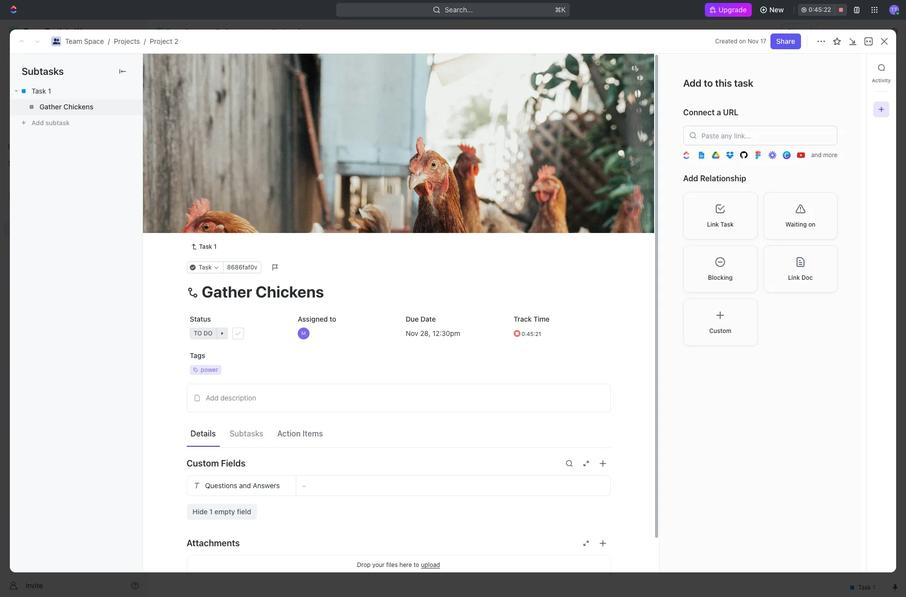 Task type: describe. For each thing, give the bounding box(es) containing it.
more
[[824, 152, 838, 159]]

details button
[[187, 425, 220, 443]]

description
[[220, 394, 256, 402]]

docs
[[24, 85, 40, 93]]

custom button
[[683, 299, 758, 346]]

0 vertical spatial projects
[[225, 27, 251, 36]]

change cover button
[[553, 213, 610, 229]]

details
[[191, 430, 216, 438]]

1 vertical spatial add task button
[[253, 137, 295, 149]]

add down calendar link
[[265, 139, 276, 146]]

space for team space / projects / project 2
[[84, 37, 104, 45]]

action items button
[[273, 425, 327, 443]]

tree inside sidebar "navigation"
[[4, 172, 143, 305]]

team for team space / projects / project 2
[[65, 37, 82, 45]]

Search tasks... text field
[[784, 112, 882, 127]]

tt
[[891, 7, 898, 12]]

waiting on
[[786, 221, 816, 228]]

calendar
[[252, 91, 281, 99]]

link for link task
[[707, 221, 719, 228]]

nov 28 , 12:30 pm
[[406, 329, 460, 337]]

0 horizontal spatial add task button
[[194, 204, 232, 216]]

2 vertical spatial project
[[171, 59, 215, 75]]

task inside section
[[721, 221, 734, 228]]

here
[[400, 561, 412, 569]]

calendar link
[[250, 89, 281, 102]]

add description button
[[190, 390, 607, 406]]

user group image for tree in sidebar "navigation"
[[10, 193, 18, 199]]

waiting
[[786, 221, 807, 228]]

change cover button
[[553, 213, 610, 229]]

to inside 'dropdown button'
[[194, 330, 202, 337]]

17
[[761, 37, 767, 45]]

to inside drop your files here to upload
[[414, 561, 419, 569]]

add up connect
[[683, 77, 702, 89]]

to inside task sidebar content section
[[704, 77, 713, 89]]

gather
[[39, 103, 62, 111]]

task 2
[[199, 189, 220, 197]]

share button down new
[[782, 24, 812, 39]]

add left relationship
[[683, 174, 698, 183]]

gantt
[[335, 91, 353, 99]]

track
[[514, 315, 532, 323]]

to do inside 'dropdown button'
[[194, 330, 212, 337]]

docs link
[[4, 81, 143, 97]]

add subtask
[[32, 119, 70, 127]]

1 button for 1
[[221, 171, 234, 180]]

items
[[303, 430, 323, 438]]

date
[[420, 315, 436, 323]]

status
[[190, 315, 211, 323]]

custom for custom fields
[[187, 459, 219, 469]]

gantt link
[[333, 89, 353, 102]]

add down dashboards
[[32, 119, 44, 127]]

do inside to do 'dropdown button'
[[203, 330, 212, 337]]

new button
[[756, 2, 790, 18]]

created on nov 17
[[715, 37, 767, 45]]

1 vertical spatial project
[[150, 37, 172, 45]]

fields
[[221, 459, 246, 469]]

– button
[[296, 476, 610, 496]]

list
[[222, 91, 233, 99]]

attachments
[[187, 539, 240, 549]]

8686faf0v button
[[223, 262, 261, 273]]

board link
[[182, 89, 203, 102]]

board
[[184, 91, 203, 99]]

answers
[[253, 482, 280, 490]]

home
[[24, 51, 43, 60]]

chickens
[[63, 103, 93, 111]]

sidebar navigation
[[0, 20, 147, 598]]

1 inside the custom fields element
[[209, 508, 213, 516]]

0 vertical spatial task 1 link
[[10, 83, 143, 99]]

hide for hide
[[512, 115, 525, 123]]

0:45:22 button
[[798, 4, 847, 16]]

2 horizontal spatial add task button
[[829, 60, 871, 75]]

0 horizontal spatial project 2 link
[[150, 37, 178, 45]]

subtasks button
[[226, 425, 267, 443]]

task sidebar navigation tab list
[[871, 60, 893, 117]]

0 horizontal spatial do
[[193, 233, 202, 241]]

assignees button
[[399, 113, 445, 125]]

custom fields
[[187, 459, 246, 469]]

tags power
[[190, 351, 218, 374]]

0 horizontal spatial subtasks
[[22, 66, 64, 77]]

cover
[[586, 217, 604, 225]]

in
[[183, 139, 189, 146]]

subtask
[[45, 119, 70, 127]]

to do button
[[187, 325, 287, 343]]

project 2 inside 'link'
[[272, 27, 301, 36]]

gather chickens
[[39, 103, 93, 111]]

1 vertical spatial project 2
[[171, 59, 230, 75]]

task button
[[187, 262, 223, 273]]

spaces
[[8, 160, 29, 167]]

1 horizontal spatial add task
[[265, 139, 291, 146]]

blocking button
[[683, 245, 758, 293]]

1 horizontal spatial projects link
[[213, 26, 254, 37]]

2 vertical spatial task 1
[[199, 243, 217, 250]]

home link
[[4, 48, 143, 64]]

on for waiting
[[809, 221, 816, 228]]

action items
[[277, 430, 323, 438]]

tt button
[[887, 2, 902, 18]]

assignees
[[411, 115, 440, 123]]

⌘k
[[555, 5, 566, 14]]

8686faf0v
[[227, 264, 257, 271]]

connect a url
[[683, 108, 739, 117]]

due
[[406, 315, 419, 323]]

hide button
[[508, 113, 529, 125]]

share for share button below new
[[788, 27, 806, 36]]

waiting on button
[[764, 192, 838, 240]]

change
[[559, 217, 584, 225]]

0 horizontal spatial team space link
[[65, 37, 104, 45]]

empty
[[215, 508, 235, 516]]

questions and answers
[[205, 482, 280, 490]]

0 horizontal spatial projects
[[114, 37, 140, 45]]

add relationship
[[683, 174, 746, 183]]

add down task 2
[[199, 205, 211, 214]]



Task type: locate. For each thing, give the bounding box(es) containing it.
assigned
[[298, 315, 328, 323]]

0 horizontal spatial link
[[707, 221, 719, 228]]

project 2 link
[[260, 26, 304, 37], [150, 37, 178, 45]]

1 horizontal spatial add task button
[[253, 137, 295, 149]]

1 vertical spatial 1 button
[[222, 188, 235, 198]]

link for link doc
[[788, 274, 800, 281]]

0 vertical spatial do
[[193, 233, 202, 241]]

invite
[[26, 582, 43, 590]]

add task button down calendar link
[[253, 137, 295, 149]]

0:45:22 button
[[511, 325, 611, 343]]

1 horizontal spatial user group image
[[53, 38, 60, 44]]

1 vertical spatial share
[[777, 37, 795, 45]]

to up task dropdown button
[[183, 233, 191, 241]]

1
[[48, 87, 51, 95], [216, 171, 219, 180], [230, 172, 233, 179], [231, 189, 234, 196], [214, 243, 217, 250], [209, 508, 213, 516]]

0 horizontal spatial user group image
[[10, 193, 18, 199]]

list link
[[220, 89, 233, 102]]

1 vertical spatial on
[[809, 221, 816, 228]]

a
[[717, 108, 721, 117]]

share for share button to the right of 17
[[777, 37, 795, 45]]

on right 'waiting'
[[809, 221, 816, 228]]

1 horizontal spatial and
[[812, 152, 822, 159]]

user group image inside tree
[[10, 193, 18, 199]]

1 horizontal spatial 0:45:22
[[809, 6, 831, 13]]

1 horizontal spatial space
[[185, 27, 205, 36]]

0:45:22 down the track time
[[521, 330, 542, 337]]

1 horizontal spatial task 1 link
[[187, 241, 221, 253]]

0 vertical spatial project
[[272, 27, 295, 36]]

1 vertical spatial projects
[[114, 37, 140, 45]]

tree
[[4, 172, 143, 305]]

team inside team space link
[[166, 27, 183, 36]]

to up m dropdown button
[[330, 315, 336, 323]]

on right created
[[739, 37, 746, 45]]

0 vertical spatial 0:45:22
[[809, 6, 831, 13]]

0 horizontal spatial nov
[[406, 329, 418, 337]]

add down automations button
[[835, 63, 848, 72]]

share button right 17
[[771, 34, 801, 49]]

add left description
[[206, 394, 219, 402]]

files
[[386, 561, 398, 569]]

0 vertical spatial task 1
[[32, 87, 51, 95]]

0 horizontal spatial and
[[239, 482, 251, 490]]

favorites
[[8, 143, 34, 150]]

0 vertical spatial nov
[[748, 37, 759, 45]]

1 vertical spatial custom
[[187, 459, 219, 469]]

1 horizontal spatial projects
[[225, 27, 251, 36]]

link task
[[707, 221, 734, 228]]

upload button
[[421, 562, 440, 569]]

table
[[299, 91, 317, 99]]

do up task dropdown button
[[193, 233, 202, 241]]

0 vertical spatial hide
[[512, 115, 525, 123]]

due date
[[406, 315, 436, 323]]

1 horizontal spatial subtasks
[[230, 430, 263, 438]]

field
[[237, 508, 251, 516]]

link up blocking dropdown button
[[707, 221, 719, 228]]

0:45:22 up automations
[[809, 6, 831, 13]]

project
[[272, 27, 295, 36], [150, 37, 172, 45], [171, 59, 215, 75]]

0 vertical spatial project 2
[[272, 27, 301, 36]]

1 vertical spatial team
[[65, 37, 82, 45]]

to do down status
[[194, 330, 212, 337]]

0 vertical spatial add task
[[835, 63, 865, 72]]

add task button down task 2
[[194, 204, 232, 216]]

custom inside dropdown button
[[187, 459, 219, 469]]

1 button for 2
[[222, 188, 235, 198]]

action
[[277, 430, 301, 438]]

1 vertical spatial and
[[239, 482, 251, 490]]

hide inside the custom fields element
[[193, 508, 208, 516]]

1 vertical spatial 0:45:22
[[521, 330, 542, 337]]

projects
[[225, 27, 251, 36], [114, 37, 140, 45]]

1 horizontal spatial team space link
[[153, 26, 207, 37]]

user group image up 'home' 'link'
[[53, 38, 60, 44]]

created
[[715, 37, 738, 45]]

task
[[850, 63, 865, 72], [32, 87, 46, 95], [278, 139, 291, 146], [199, 171, 214, 180], [199, 189, 214, 197], [213, 205, 228, 214], [721, 221, 734, 228], [199, 243, 212, 250], [198, 264, 212, 271]]

share button
[[782, 24, 812, 39], [771, 34, 801, 49]]

2
[[297, 27, 301, 36], [174, 37, 178, 45], [218, 59, 227, 75], [234, 139, 238, 146], [216, 189, 220, 197], [213, 233, 217, 241]]

2 vertical spatial user group image
[[10, 193, 18, 199]]

on
[[739, 37, 746, 45], [809, 221, 816, 228]]

1 vertical spatial add task
[[265, 139, 291, 146]]

your
[[372, 561, 385, 569]]

0 vertical spatial user group image
[[157, 29, 163, 34]]

0 horizontal spatial hide
[[193, 508, 208, 516]]

0 vertical spatial team
[[166, 27, 183, 36]]

assigned to
[[298, 315, 336, 323]]

2 vertical spatial add task
[[199, 205, 228, 214]]

inbox
[[24, 68, 41, 76]]

0 horizontal spatial projects link
[[114, 37, 140, 45]]

task 1
[[32, 87, 51, 95], [199, 171, 219, 180], [199, 243, 217, 250]]

0 vertical spatial subtasks
[[22, 66, 64, 77]]

hide inside "button"
[[512, 115, 525, 123]]

inbox link
[[4, 65, 143, 80]]

subtasks inside button
[[230, 430, 263, 438]]

0 vertical spatial on
[[739, 37, 746, 45]]

,
[[428, 329, 430, 337]]

space for team space
[[185, 27, 205, 36]]

0 vertical spatial add task button
[[829, 60, 871, 75]]

link doc
[[788, 274, 813, 281]]

m
[[301, 330, 306, 336]]

1 vertical spatial task 1
[[199, 171, 219, 180]]

1 vertical spatial do
[[203, 330, 212, 337]]

do down status
[[203, 330, 212, 337]]

0 horizontal spatial 0:45:22
[[521, 330, 542, 337]]

and
[[812, 152, 822, 159], [239, 482, 251, 490]]

search...
[[445, 5, 473, 14]]

Paste any link... text field
[[683, 126, 838, 146]]

dashboards link
[[4, 98, 143, 114]]

2 vertical spatial add task button
[[194, 204, 232, 216]]

hide 1 empty field
[[193, 508, 251, 516]]

1 horizontal spatial hide
[[512, 115, 525, 123]]

share right 17
[[777, 37, 795, 45]]

pm
[[450, 329, 460, 337]]

task sidebar content section
[[657, 54, 866, 573]]

task 1 up dashboards
[[32, 87, 51, 95]]

to do
[[183, 233, 202, 241], [194, 330, 212, 337]]

1 vertical spatial nov
[[406, 329, 418, 337]]

0 vertical spatial link
[[707, 221, 719, 228]]

table link
[[297, 89, 317, 102]]

add subtask button
[[10, 115, 143, 131]]

add task down task 2
[[199, 205, 228, 214]]

12:30
[[432, 329, 450, 337]]

1 vertical spatial space
[[84, 37, 104, 45]]

and left more
[[812, 152, 822, 159]]

power
[[200, 366, 218, 374]]

automations button
[[817, 24, 868, 39]]

custom inside "dropdown button"
[[710, 327, 732, 335]]

relationship
[[700, 174, 746, 183]]

drop
[[357, 561, 371, 569]]

0:45:22 inside dropdown button
[[521, 330, 542, 337]]

blocking
[[708, 274, 733, 281]]

subtasks up fields
[[230, 430, 263, 438]]

reposition
[[513, 217, 547, 225]]

1 button down progress
[[221, 171, 234, 180]]

time
[[533, 315, 550, 323]]

team for team space
[[166, 27, 183, 36]]

and inside task sidebar content section
[[812, 152, 822, 159]]

0 horizontal spatial project 2
[[171, 59, 230, 75]]

to left this
[[704, 77, 713, 89]]

upgrade link
[[705, 3, 752, 17]]

add task
[[835, 63, 865, 72], [265, 139, 291, 146], [199, 205, 228, 214]]

add task down the calendar
[[265, 139, 291, 146]]

0 horizontal spatial space
[[84, 37, 104, 45]]

link left 'doc'
[[788, 274, 800, 281]]

url
[[723, 108, 739, 117]]

and inside the custom fields element
[[239, 482, 251, 490]]

doc
[[802, 274, 813, 281]]

1 horizontal spatial project 2
[[272, 27, 301, 36]]

on inside dropdown button
[[809, 221, 816, 228]]

0 horizontal spatial task 1 link
[[10, 83, 143, 99]]

project 2
[[272, 27, 301, 36], [171, 59, 230, 75]]

attachments button
[[187, 532, 611, 556]]

1 button right task 2
[[222, 188, 235, 198]]

0 horizontal spatial on
[[739, 37, 746, 45]]

0:45:22 for 0:45:22 button
[[809, 6, 831, 13]]

0 vertical spatial and
[[812, 152, 822, 159]]

1 horizontal spatial team
[[166, 27, 183, 36]]

0:45:22 inside button
[[809, 6, 831, 13]]

to right the here
[[414, 561, 419, 569]]

add task down automations button
[[835, 63, 865, 72]]

automations
[[822, 27, 863, 36]]

custom fields button
[[187, 452, 611, 476]]

1 vertical spatial task 1 link
[[187, 241, 221, 253]]

dashboards
[[24, 102, 62, 110]]

user group image
[[157, 29, 163, 34], [53, 38, 60, 44], [10, 193, 18, 199]]

team space / projects / project 2
[[65, 37, 178, 45]]

custom fields element
[[187, 476, 611, 520]]

1 horizontal spatial project 2 link
[[260, 26, 304, 37]]

1 vertical spatial hide
[[193, 508, 208, 516]]

to down status
[[194, 330, 202, 337]]

task 1 link up the chickens
[[10, 83, 143, 99]]

0 vertical spatial share
[[788, 27, 806, 36]]

0 horizontal spatial team
[[65, 37, 82, 45]]

activity
[[872, 77, 891, 83]]

0 vertical spatial 1 button
[[221, 171, 234, 180]]

add task button
[[829, 60, 871, 75], [253, 137, 295, 149], [194, 204, 232, 216]]

0 vertical spatial custom
[[710, 327, 732, 335]]

nov left 17
[[748, 37, 759, 45]]

task 1 up task dropdown button
[[199, 243, 217, 250]]

to do up task dropdown button
[[183, 233, 202, 241]]

task 1 up task 2
[[199, 171, 219, 180]]

power button
[[187, 361, 287, 379]]

1 vertical spatial user group image
[[53, 38, 60, 44]]

1 horizontal spatial do
[[203, 330, 212, 337]]

new
[[770, 5, 784, 14]]

add task button down automations button
[[829, 60, 871, 75]]

add to this task
[[683, 77, 754, 89]]

1 horizontal spatial nov
[[748, 37, 759, 45]]

nov
[[748, 37, 759, 45], [406, 329, 418, 337]]

1 horizontal spatial on
[[809, 221, 816, 228]]

m button
[[295, 325, 395, 343]]

share
[[788, 27, 806, 36], [777, 37, 795, 45]]

2 horizontal spatial add task
[[835, 63, 865, 72]]

Edit task name text field
[[187, 282, 611, 301]]

28
[[420, 329, 428, 337]]

user group image inside team space link
[[157, 29, 163, 34]]

1 horizontal spatial custom
[[710, 327, 732, 335]]

user group image for the right team space link
[[157, 29, 163, 34]]

gather chickens link
[[10, 99, 143, 115]]

on for created
[[739, 37, 746, 45]]

connect
[[683, 108, 715, 117]]

user group image left 'team space'
[[157, 29, 163, 34]]

nov left 28
[[406, 329, 418, 337]]

and left answers
[[239, 482, 251, 490]]

task 1 link up task dropdown button
[[187, 241, 221, 253]]

0:45:22 for 0:45:22 dropdown button on the right
[[521, 330, 542, 337]]

2 horizontal spatial user group image
[[157, 29, 163, 34]]

1 vertical spatial subtasks
[[230, 430, 263, 438]]

link doc button
[[764, 245, 838, 293]]

custom for custom
[[710, 327, 732, 335]]

subtasks down home
[[22, 66, 64, 77]]

0 vertical spatial to do
[[183, 233, 202, 241]]

1 horizontal spatial link
[[788, 274, 800, 281]]

share down new button on the top right of page
[[788, 27, 806, 36]]

add description
[[206, 394, 256, 402]]

hide for hide 1 empty field
[[193, 508, 208, 516]]

0 horizontal spatial custom
[[187, 459, 219, 469]]

0 horizontal spatial add task
[[199, 205, 228, 214]]

user group image down the spaces
[[10, 193, 18, 199]]

1 vertical spatial link
[[788, 274, 800, 281]]

1 vertical spatial to do
[[194, 330, 212, 337]]

0 vertical spatial space
[[185, 27, 205, 36]]



Task type: vqa. For each thing, say whether or not it's contained in the screenshot.
Write with AI
no



